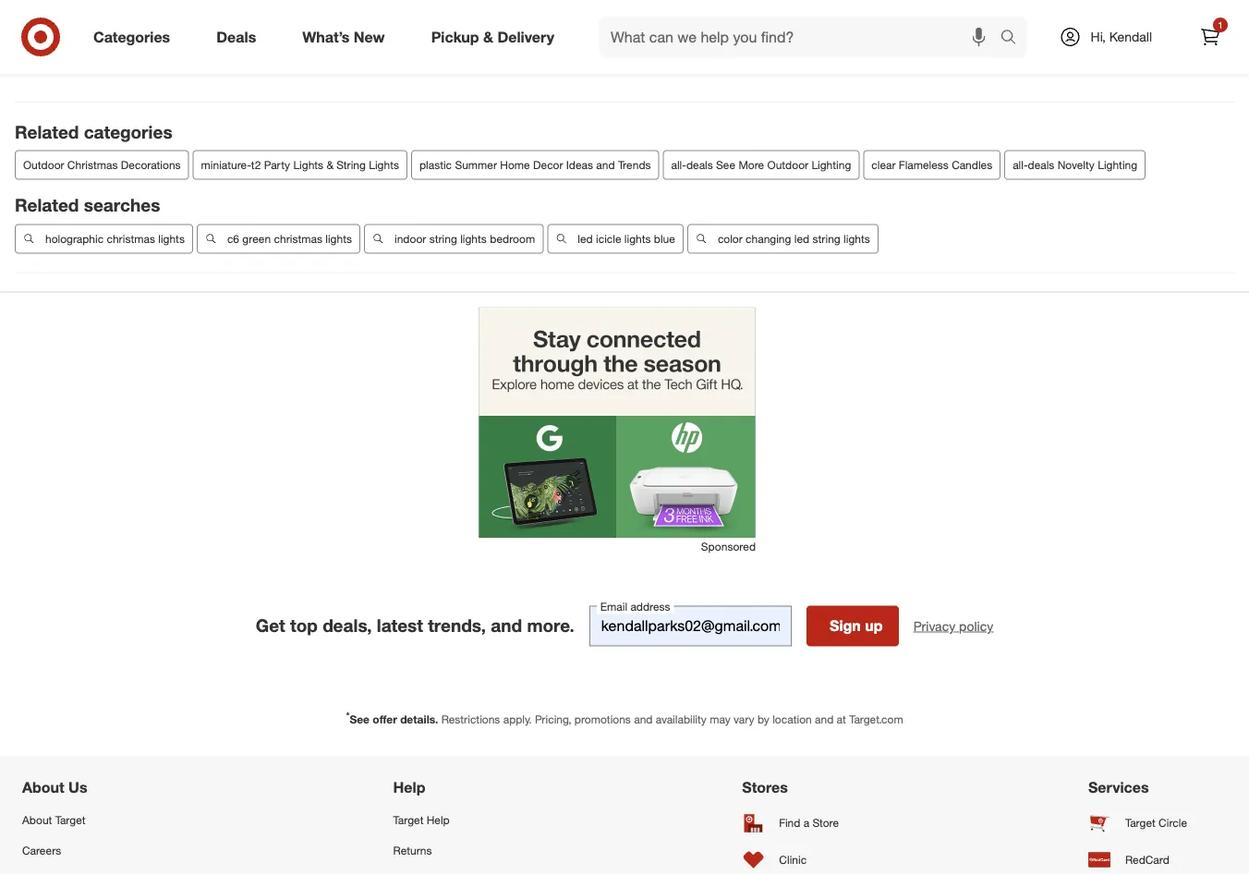 Task type: vqa. For each thing, say whether or not it's contained in the screenshot.
2nd "lights" from the left
yes



Task type: locate. For each thing, give the bounding box(es) containing it.
1 horizontal spatial lights
[[369, 158, 399, 172]]

0 horizontal spatial string
[[429, 232, 457, 246]]

christmas
[[107, 232, 155, 246], [274, 232, 322, 246]]

deals for novelty
[[1028, 158, 1055, 172]]

string
[[337, 158, 366, 172]]

lights for indoor string lights bedroom
[[460, 232, 487, 246]]

circle
[[1159, 816, 1187, 830]]

target down us
[[55, 813, 85, 827]]

0 vertical spatial about
[[22, 779, 64, 797]]

all- for all-deals novelty lighting
[[1013, 158, 1028, 172]]

deals inside all-deals novelty lighting link
[[1028, 158, 1055, 172]]

2 related from the top
[[15, 195, 79, 216]]

help up returns link
[[427, 813, 450, 827]]

1 horizontal spatial christmas
[[274, 232, 322, 246]]

apply.
[[503, 712, 532, 726]]

lights left blue
[[625, 232, 651, 246]]

bedroom
[[490, 232, 535, 246]]

& left "string"
[[327, 158, 334, 172]]

outdoor left christmas
[[23, 158, 64, 172]]

string right 'indoor'
[[429, 232, 457, 246]]

deals for see
[[686, 158, 713, 172]]

about
[[22, 779, 64, 797], [22, 813, 52, 827]]

1 vertical spatial related
[[15, 195, 79, 216]]

color changing led string lights link
[[687, 224, 879, 253]]

delivery
[[498, 28, 554, 46]]

related up holographic
[[15, 195, 79, 216]]

& right pickup
[[483, 28, 493, 46]]

lights
[[293, 158, 324, 172], [369, 158, 399, 172]]

0 vertical spatial see
[[716, 158, 736, 172]]

0 vertical spatial related
[[15, 121, 79, 142]]

1 horizontal spatial string
[[813, 232, 841, 246]]

target up "returns"
[[393, 813, 424, 827]]

1 horizontal spatial target
[[393, 813, 424, 827]]

careers
[[22, 843, 61, 857]]

help up the target help
[[393, 779, 425, 797]]

deals inside all-deals see more outdoor lighting link
[[686, 158, 713, 172]]

target.com
[[849, 712, 903, 726]]

clear
[[872, 158, 896, 172]]

1 vertical spatial about
[[22, 813, 52, 827]]

1 horizontal spatial see
[[716, 158, 736, 172]]

see left more
[[716, 158, 736, 172]]

1 related from the top
[[15, 121, 79, 142]]

1 horizontal spatial all-
[[1013, 158, 1028, 172]]

and right ideas
[[596, 158, 615, 172]]

pickup & delivery link
[[415, 17, 578, 57]]

outdoor right more
[[767, 158, 809, 172]]

icicle
[[596, 232, 621, 246]]

1 horizontal spatial &
[[483, 28, 493, 46]]

clear flameless candles link
[[863, 150, 1001, 180]]

1 string from the left
[[429, 232, 457, 246]]

1 christmas from the left
[[107, 232, 155, 246]]

indoor string lights bedroom link
[[364, 224, 544, 253]]

0 horizontal spatial see
[[350, 712, 370, 726]]

target help link
[[393, 804, 511, 835]]

2 string from the left
[[813, 232, 841, 246]]

0 horizontal spatial christmas
[[107, 232, 155, 246]]

2 all- from the left
[[1013, 158, 1028, 172]]

indoor string lights bedroom
[[395, 232, 535, 246]]

deals left more
[[686, 158, 713, 172]]

and left at
[[815, 712, 834, 726]]

t2
[[251, 158, 261, 172]]

trends,
[[428, 615, 486, 636]]

1 link
[[1190, 17, 1231, 57]]

all- right trends
[[671, 158, 686, 172]]

outdoor christmas decorations
[[23, 158, 181, 172]]

led icicle lights blue link
[[547, 224, 684, 253]]

string
[[429, 232, 457, 246], [813, 232, 841, 246]]

clear flameless candles
[[872, 158, 993, 172]]

sign up
[[830, 617, 883, 635]]

promotions
[[575, 712, 631, 726]]

0 horizontal spatial help
[[393, 779, 425, 797]]

2 horizontal spatial target
[[1125, 816, 1156, 830]]

about target
[[22, 813, 85, 827]]

plastic
[[419, 158, 452, 172]]

all-deals novelty lighting link
[[1005, 150, 1146, 180]]

related up christmas
[[15, 121, 79, 142]]

privacy policy
[[914, 618, 994, 634]]

2 about from the top
[[22, 813, 52, 827]]

careers link
[[22, 835, 162, 866]]

deals left novelty
[[1028, 158, 1055, 172]]

lights for led icicle lights blue
[[625, 232, 651, 246]]

hi,
[[1091, 29, 1106, 45]]

1 horizontal spatial help
[[427, 813, 450, 827]]

4 lights from the left
[[625, 232, 651, 246]]

0 horizontal spatial lighting
[[812, 158, 851, 172]]

lights
[[158, 232, 185, 246], [326, 232, 352, 246], [460, 232, 487, 246], [625, 232, 651, 246], [844, 232, 870, 246]]

0 horizontal spatial lights
[[293, 158, 324, 172]]

related searches
[[15, 195, 160, 216]]

1 horizontal spatial lighting
[[1098, 158, 1138, 172]]

new
[[354, 28, 385, 46]]

c6 green christmas lights link
[[197, 224, 360, 253]]

about for about target
[[22, 813, 52, 827]]

None text field
[[589, 606, 792, 646]]

led icicle lights blue
[[578, 232, 675, 246]]

1 deals from the left
[[686, 158, 713, 172]]

candles
[[952, 158, 993, 172]]

0 horizontal spatial target
[[55, 813, 85, 827]]

christmas right green
[[274, 232, 322, 246]]

privacy
[[914, 618, 956, 634]]

0 horizontal spatial all-
[[671, 158, 686, 172]]

lights for holographic christmas lights
[[158, 232, 185, 246]]

ideas
[[566, 158, 593, 172]]

lighting right novelty
[[1098, 158, 1138, 172]]

see left offer in the left of the page
[[350, 712, 370, 726]]

all-deals see more outdoor lighting link
[[663, 150, 860, 180]]

decor
[[533, 158, 563, 172]]

plastic summer home decor ideas and trends link
[[411, 150, 659, 180]]

1 horizontal spatial deals
[[1028, 158, 1055, 172]]

1 horizontal spatial outdoor
[[767, 158, 809, 172]]

1 vertical spatial see
[[350, 712, 370, 726]]

christmas down searches
[[107, 232, 155, 246]]

about up the careers in the left bottom of the page
[[22, 813, 52, 827]]

returns
[[393, 843, 432, 857]]

target inside the target circle link
[[1125, 816, 1156, 830]]

by
[[758, 712, 770, 726]]

2 deals from the left
[[1028, 158, 1055, 172]]

and left availability
[[634, 712, 653, 726]]

1 horizontal spatial led
[[794, 232, 810, 246]]

3 lights from the left
[[460, 232, 487, 246]]

hi, kendall
[[1091, 29, 1152, 45]]

advertisement region
[[479, 307, 756, 538]]

lights down searches
[[158, 232, 185, 246]]

0 horizontal spatial deals
[[686, 158, 713, 172]]

lights right "string"
[[369, 158, 399, 172]]

about target link
[[22, 804, 162, 835]]

1 lights from the left
[[158, 232, 185, 246]]

deals
[[216, 28, 256, 46]]

about inside about target link
[[22, 813, 52, 827]]

search
[[992, 30, 1036, 48]]

2 christmas from the left
[[274, 232, 322, 246]]

lights left 'indoor'
[[326, 232, 352, 246]]

categories
[[93, 28, 170, 46]]

flameless
[[899, 158, 949, 172]]

and
[[596, 158, 615, 172], [491, 615, 522, 636], [634, 712, 653, 726], [815, 712, 834, 726]]

holographic christmas lights
[[45, 232, 185, 246]]

location
[[773, 712, 812, 726]]

lights right the changing on the top of page
[[844, 232, 870, 246]]

1 all- from the left
[[671, 158, 686, 172]]

led left icicle
[[578, 232, 593, 246]]

get top deals, latest trends, and more.
[[256, 615, 575, 636]]

all- right candles
[[1013, 158, 1028, 172]]

help
[[393, 779, 425, 797], [427, 813, 450, 827]]

1 vertical spatial &
[[327, 158, 334, 172]]

party
[[264, 158, 290, 172]]

target for target circle
[[1125, 816, 1156, 830]]

c6 green christmas lights
[[227, 232, 352, 246]]

target inside target help link
[[393, 813, 424, 827]]

lighting
[[812, 158, 851, 172], [1098, 158, 1138, 172]]

led right the changing on the top of page
[[794, 232, 810, 246]]

target left circle
[[1125, 816, 1156, 830]]

0 vertical spatial help
[[393, 779, 425, 797]]

0 horizontal spatial outdoor
[[23, 158, 64, 172]]

lighting left clear
[[812, 158, 851, 172]]

1 lighting from the left
[[812, 158, 851, 172]]

lights right party
[[293, 158, 324, 172]]

a
[[804, 816, 810, 830]]

store
[[813, 816, 839, 830]]

about up about target
[[22, 779, 64, 797]]

string right the changing on the top of page
[[813, 232, 841, 246]]

changing
[[746, 232, 791, 246]]

led
[[578, 232, 593, 246], [794, 232, 810, 246]]

1 vertical spatial help
[[427, 813, 450, 827]]

target
[[55, 813, 85, 827], [393, 813, 424, 827], [1125, 816, 1156, 830]]

2 lighting from the left
[[1098, 158, 1138, 172]]

0 horizontal spatial led
[[578, 232, 593, 246]]

lights left 'bedroom'
[[460, 232, 487, 246]]

1 about from the top
[[22, 779, 64, 797]]



Task type: describe. For each thing, give the bounding box(es) containing it.
novelty
[[1058, 158, 1095, 172]]

up
[[865, 617, 883, 635]]

pricing,
[[535, 712, 572, 726]]

summer
[[455, 158, 497, 172]]

green
[[242, 232, 271, 246]]

privacy policy link
[[914, 617, 994, 635]]

1 led from the left
[[578, 232, 593, 246]]

* see offer details. restrictions apply. pricing, promotions and availability may vary by location and at target.com
[[346, 710, 903, 726]]

related for related searches
[[15, 195, 79, 216]]

trends
[[618, 158, 651, 172]]

0 horizontal spatial &
[[327, 158, 334, 172]]

target help
[[393, 813, 450, 827]]

c6
[[227, 232, 239, 246]]

and left more.
[[491, 615, 522, 636]]

2 lights from the left
[[369, 158, 399, 172]]

holographic christmas lights link
[[15, 224, 193, 253]]

details.
[[400, 712, 438, 726]]

us
[[68, 779, 87, 797]]

sign
[[830, 617, 861, 635]]

decorations
[[121, 158, 181, 172]]

what's new
[[302, 28, 385, 46]]

availability
[[656, 712, 707, 726]]

holographic
[[45, 232, 104, 246]]

miniature-t2 party lights & string lights link
[[193, 150, 407, 180]]

clinic link
[[742, 841, 857, 875]]

0 vertical spatial &
[[483, 28, 493, 46]]

home
[[500, 158, 530, 172]]

find a store
[[779, 816, 839, 830]]

What can we help you find? suggestions appear below search field
[[600, 17, 1005, 57]]

redcard link
[[1088, 841, 1227, 875]]

deals,
[[323, 615, 372, 636]]

target inside about target link
[[55, 813, 85, 827]]

target for target help
[[393, 813, 424, 827]]

kendall
[[1110, 29, 1152, 45]]

blue
[[654, 232, 675, 246]]

returns link
[[393, 835, 511, 866]]

deals link
[[201, 17, 279, 57]]

5 lights from the left
[[844, 232, 870, 246]]

1 outdoor from the left
[[23, 158, 64, 172]]

color
[[718, 232, 743, 246]]

services
[[1088, 779, 1149, 797]]

indoor
[[395, 232, 426, 246]]

target circle link
[[1088, 804, 1227, 841]]

what's
[[302, 28, 350, 46]]

more
[[739, 158, 764, 172]]

vary
[[734, 712, 755, 726]]

policy
[[959, 618, 994, 634]]

categories
[[84, 121, 172, 142]]

miniature-
[[201, 158, 251, 172]]

2 lights from the left
[[326, 232, 352, 246]]

see inside '* see offer details. restrictions apply. pricing, promotions and availability may vary by location and at target.com'
[[350, 712, 370, 726]]

outdoor christmas decorations link
[[15, 150, 189, 180]]

find
[[779, 816, 801, 830]]

related for related categories
[[15, 121, 79, 142]]

stores
[[742, 779, 788, 797]]

all-deals novelty lighting
[[1013, 158, 1138, 172]]

more.
[[527, 615, 575, 636]]

2 outdoor from the left
[[767, 158, 809, 172]]

find a store link
[[742, 804, 857, 841]]

all-deals see more outdoor lighting
[[671, 158, 851, 172]]

pickup & delivery
[[431, 28, 554, 46]]

latest
[[377, 615, 423, 636]]

may
[[710, 712, 731, 726]]

searches
[[84, 195, 160, 216]]

categories link
[[78, 17, 193, 57]]

about for about us
[[22, 779, 64, 797]]

clinic
[[779, 853, 807, 867]]

1 lights from the left
[[293, 158, 324, 172]]

get
[[256, 615, 285, 636]]

2 led from the left
[[794, 232, 810, 246]]

plastic summer home decor ideas and trends
[[419, 158, 651, 172]]

and inside plastic summer home decor ideas and trends link
[[596, 158, 615, 172]]

search button
[[992, 17, 1036, 61]]

all- for all-deals see more outdoor lighting
[[671, 158, 686, 172]]

what's new link
[[287, 17, 408, 57]]

1
[[1218, 19, 1223, 30]]

top
[[290, 615, 318, 636]]

miniature-t2 party lights & string lights
[[201, 158, 399, 172]]

offer
[[373, 712, 397, 726]]

sponsored
[[701, 539, 756, 553]]

about us
[[22, 779, 87, 797]]

restrictions
[[441, 712, 500, 726]]

at
[[837, 712, 846, 726]]

*
[[346, 710, 350, 721]]

redcard
[[1125, 853, 1170, 867]]



